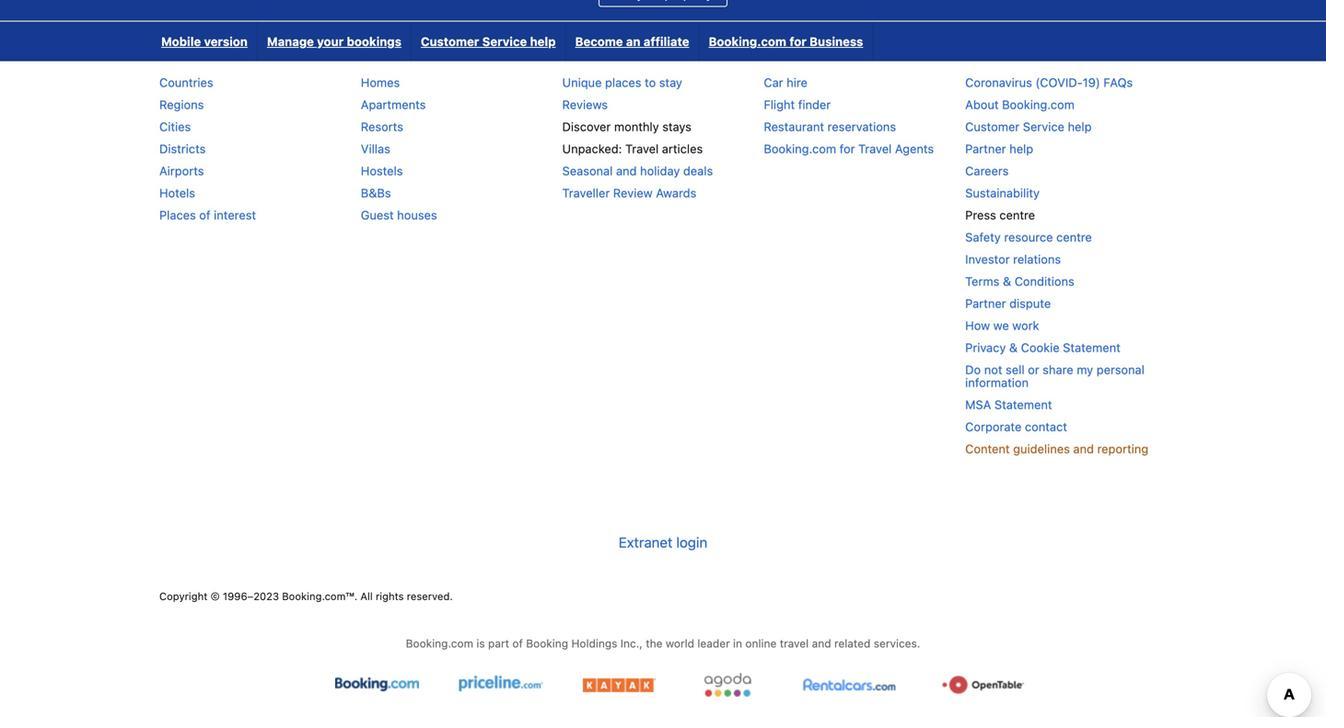 Task type: vqa. For each thing, say whether or not it's contained in the screenshot.
MSA Statement LINK
yes



Task type: describe. For each thing, give the bounding box(es) containing it.
msa
[[966, 398, 992, 412]]

manage
[[267, 35, 314, 49]]

content
[[966, 442, 1010, 456]]

1 vertical spatial help
[[1068, 120, 1092, 134]]

0 vertical spatial statement
[[1063, 341, 1121, 355]]

places
[[605, 76, 642, 90]]

information
[[966, 376, 1029, 390]]

related
[[835, 638, 871, 650]]

about booking.com link
[[966, 98, 1075, 112]]

contact
[[1025, 420, 1068, 434]]

terms & conditions link
[[966, 275, 1075, 288]]

seasonal and holiday deals link
[[563, 164, 713, 178]]

countries link
[[159, 76, 213, 90]]

cities link
[[159, 120, 191, 134]]

privacy & cookie statement link
[[966, 341, 1121, 355]]

service inside coronavirus (covid-19) faqs about booking.com customer service help partner help careers sustainability press centre safety resource centre investor relations terms & conditions partner dispute how we work privacy & cookie statement do not sell or share my personal information msa statement corporate contact content guidelines and reporting
[[1023, 120, 1065, 134]]

1 vertical spatial &
[[1010, 341, 1018, 355]]

booking
[[526, 638, 569, 650]]

conditions
[[1015, 275, 1075, 288]]

reviews link
[[563, 98, 608, 112]]

airports
[[159, 164, 204, 178]]

we
[[994, 319, 1010, 333]]

manage your bookings
[[267, 35, 402, 49]]

my
[[1077, 363, 1094, 377]]

car hire link
[[764, 76, 808, 90]]

discover monthly stays link
[[563, 120, 692, 134]]

districts
[[159, 142, 206, 156]]

all
[[361, 590, 373, 603]]

for inside navigation
[[790, 35, 807, 49]]

unique places to stay reviews discover monthly stays unpacked: travel articles seasonal and holiday deals traveller review awards
[[563, 76, 713, 200]]

booking.com for business link
[[700, 22, 873, 61]]

and inside coronavirus (covid-19) faqs about booking.com customer service help partner help careers sustainability press centre safety resource centre investor relations terms & conditions partner dispute how we work privacy & cookie statement do not sell or share my personal information msa statement corporate contact content guidelines and reporting
[[1074, 442, 1094, 456]]

partner dispute link
[[966, 297, 1051, 311]]

become an affiliate
[[575, 35, 690, 49]]

is
[[477, 638, 485, 650]]

for inside 'car hire flight finder restaurant reservations booking.com for travel agents'
[[840, 142, 855, 156]]

agoda image
[[696, 673, 760, 697]]

travel
[[780, 638, 809, 650]]

careers link
[[966, 164, 1009, 178]]

share
[[1043, 363, 1074, 377]]

©
[[211, 590, 220, 603]]

seasonal
[[563, 164, 613, 178]]

priceline image
[[459, 673, 543, 697]]

affiliate
[[644, 35, 690, 49]]

interest
[[214, 208, 256, 222]]

guest
[[361, 208, 394, 222]]

how
[[966, 319, 990, 333]]

reservations
[[828, 120, 896, 134]]

the
[[646, 638, 663, 650]]

customer service help link for become an affiliate
[[412, 22, 565, 61]]

villas
[[361, 142, 390, 156]]

navigation containing mobile version
[[152, 22, 874, 61]]

mobile
[[161, 35, 201, 49]]

services.
[[874, 638, 921, 650]]

booking.com left is
[[406, 638, 474, 650]]

homes link
[[361, 76, 400, 90]]

stay
[[659, 76, 683, 90]]

reserved.
[[407, 590, 453, 603]]

customer service help link for partner help
[[966, 120, 1092, 134]]

travel inside 'car hire flight finder restaurant reservations booking.com for travel agents'
[[859, 142, 892, 156]]

world
[[666, 638, 695, 650]]

car hire flight finder restaurant reservations booking.com for travel agents
[[764, 76, 934, 156]]

resource
[[1005, 230, 1053, 244]]

in
[[733, 638, 743, 650]]

help inside navigation
[[530, 35, 556, 49]]

places
[[159, 208, 196, 222]]

regions
[[159, 98, 204, 112]]

villas link
[[361, 142, 390, 156]]

b&bs
[[361, 186, 391, 200]]

unique
[[563, 76, 602, 90]]

traveller review awards link
[[563, 186, 697, 200]]

airports link
[[159, 164, 204, 178]]

b&bs link
[[361, 186, 391, 200]]

extranet login
[[619, 534, 708, 551]]

become an affiliate link
[[566, 22, 699, 61]]

(covid-
[[1036, 76, 1083, 90]]

0 vertical spatial centre
[[1000, 208, 1036, 222]]

rights
[[376, 590, 404, 603]]

traveller
[[563, 186, 610, 200]]

agents
[[895, 142, 934, 156]]

inc.,
[[621, 638, 643, 650]]

extranet login link
[[619, 519, 708, 566]]

cities
[[159, 120, 191, 134]]

coronavirus (covid-19) faqs link
[[966, 76, 1133, 90]]

travel inside 'unique places to stay reviews discover monthly stays unpacked: travel articles seasonal and holiday deals traveller review awards'
[[626, 142, 659, 156]]

flight finder link
[[764, 98, 831, 112]]



Task type: locate. For each thing, give the bounding box(es) containing it.
booking.com for business
[[709, 35, 864, 49]]

mobile version link
[[152, 22, 257, 61]]

do
[[966, 363, 981, 377]]

0 vertical spatial &
[[1003, 275, 1012, 288]]

0 vertical spatial customer
[[421, 35, 479, 49]]

1 vertical spatial partner
[[966, 297, 1007, 311]]

or
[[1028, 363, 1040, 377]]

bookings
[[347, 35, 402, 49]]

1 travel from the left
[[626, 142, 659, 156]]

2 vertical spatial help
[[1010, 142, 1034, 156]]

reviews
[[563, 98, 608, 112]]

0 horizontal spatial customer
[[421, 35, 479, 49]]

0 horizontal spatial statement
[[995, 398, 1053, 412]]

1 horizontal spatial service
[[1023, 120, 1065, 134]]

hotels link
[[159, 186, 195, 200]]

for
[[790, 35, 807, 49], [840, 142, 855, 156]]

0 vertical spatial partner
[[966, 142, 1007, 156]]

coronavirus
[[966, 76, 1033, 90]]

0 horizontal spatial of
[[199, 208, 211, 222]]

for left business
[[790, 35, 807, 49]]

about
[[966, 98, 999, 112]]

booking.com image
[[335, 673, 419, 697]]

1 partner from the top
[[966, 142, 1007, 156]]

booking.com inside coronavirus (covid-19) faqs about booking.com customer service help partner help careers sustainability press centre safety resource centre investor relations terms & conditions partner dispute how we work privacy & cookie statement do not sell or share my personal information msa statement corporate contact content guidelines and reporting
[[1002, 98, 1075, 112]]

resorts
[[361, 120, 403, 134]]

travel
[[626, 142, 659, 156], [859, 142, 892, 156]]

hotels
[[159, 186, 195, 200]]

regions link
[[159, 98, 204, 112]]

0 horizontal spatial centre
[[1000, 208, 1036, 222]]

1 horizontal spatial statement
[[1063, 341, 1121, 355]]

not
[[985, 363, 1003, 377]]

customer
[[421, 35, 479, 49], [966, 120, 1020, 134]]

how we work link
[[966, 319, 1040, 333]]

booking.com down restaurant
[[764, 142, 837, 156]]

statement
[[1063, 341, 1121, 355], [995, 398, 1053, 412]]

hostels link
[[361, 164, 403, 178]]

apartments link
[[361, 98, 426, 112]]

partner help link
[[966, 142, 1034, 156]]

help left become
[[530, 35, 556, 49]]

1 horizontal spatial for
[[840, 142, 855, 156]]

19)
[[1083, 76, 1101, 90]]

1 vertical spatial of
[[513, 638, 523, 650]]

homes
[[361, 76, 400, 90]]

booking.com inside 'car hire flight finder restaurant reservations booking.com for travel agents'
[[764, 142, 837, 156]]

part
[[488, 638, 510, 650]]

1 horizontal spatial help
[[1010, 142, 1034, 156]]

of
[[199, 208, 211, 222], [513, 638, 523, 650]]

2 vertical spatial and
[[812, 638, 832, 650]]

0 horizontal spatial help
[[530, 35, 556, 49]]

booking.com up car
[[709, 35, 787, 49]]

1 horizontal spatial of
[[513, 638, 523, 650]]

leader
[[698, 638, 730, 650]]

customer right bookings
[[421, 35, 479, 49]]

0 vertical spatial for
[[790, 35, 807, 49]]

2 partner from the top
[[966, 297, 1007, 311]]

customer service help link
[[412, 22, 565, 61], [966, 120, 1092, 134]]

0 horizontal spatial customer service help link
[[412, 22, 565, 61]]

partner
[[966, 142, 1007, 156], [966, 297, 1007, 311]]

of inside countries regions cities districts airports hotels places of interest
[[199, 208, 211, 222]]

for down reservations
[[840, 142, 855, 156]]

help down the about booking.com link
[[1010, 142, 1034, 156]]

safety
[[966, 230, 1001, 244]]

holdings
[[572, 638, 618, 650]]

safety resource centre link
[[966, 230, 1092, 244]]

resorts link
[[361, 120, 403, 134]]

1 vertical spatial centre
[[1057, 230, 1092, 244]]

of right part
[[513, 638, 523, 650]]

of right places
[[199, 208, 211, 222]]

booking.com down coronavirus (covid-19) faqs link
[[1002, 98, 1075, 112]]

2 horizontal spatial and
[[1074, 442, 1094, 456]]

dispute
[[1010, 297, 1051, 311]]

1 horizontal spatial and
[[812, 638, 832, 650]]

and right travel
[[812, 638, 832, 650]]

2 travel from the left
[[859, 142, 892, 156]]

holiday
[[640, 164, 680, 178]]

coronavirus (covid-19) faqs about booking.com customer service help partner help careers sustainability press centre safety resource centre investor relations terms & conditions partner dispute how we work privacy & cookie statement do not sell or share my personal information msa statement corporate contact content guidelines and reporting
[[966, 76, 1149, 456]]

msa statement link
[[966, 398, 1053, 412]]

help down 19)
[[1068, 120, 1092, 134]]

service inside navigation
[[482, 35, 527, 49]]

copyright © 1996–2023 booking.com™. all rights reserved.
[[159, 590, 453, 603]]

1 horizontal spatial travel
[[859, 142, 892, 156]]

investor
[[966, 253, 1010, 266]]

customer inside coronavirus (covid-19) faqs about booking.com customer service help partner help careers sustainability press centre safety resource centre investor relations terms & conditions partner dispute how we work privacy & cookie statement do not sell or share my personal information msa statement corporate contact content guidelines and reporting
[[966, 120, 1020, 134]]

1 horizontal spatial centre
[[1057, 230, 1092, 244]]

customer up the partner help link
[[966, 120, 1020, 134]]

articles
[[662, 142, 703, 156]]

your
[[317, 35, 344, 49]]

centre
[[1000, 208, 1036, 222], [1057, 230, 1092, 244]]

2 horizontal spatial help
[[1068, 120, 1092, 134]]

0 vertical spatial and
[[616, 164, 637, 178]]

travel up seasonal and holiday deals link
[[626, 142, 659, 156]]

mobile version
[[161, 35, 248, 49]]

1 horizontal spatial customer
[[966, 120, 1020, 134]]

1 vertical spatial and
[[1074, 442, 1094, 456]]

0 horizontal spatial travel
[[626, 142, 659, 156]]

1 vertical spatial customer
[[966, 120, 1020, 134]]

corporate
[[966, 420, 1022, 434]]

privacy
[[966, 341, 1006, 355]]

&
[[1003, 275, 1012, 288], [1010, 341, 1018, 355]]

extranet
[[619, 534, 673, 551]]

1996–2023
[[223, 590, 279, 603]]

1 vertical spatial customer service help link
[[966, 120, 1092, 134]]

manage your bookings link
[[258, 22, 411, 61]]

stays
[[663, 120, 692, 134]]

districts link
[[159, 142, 206, 156]]

press
[[966, 208, 997, 222]]

0 vertical spatial of
[[199, 208, 211, 222]]

version
[[204, 35, 248, 49]]

investor relations link
[[966, 253, 1061, 266]]

do not sell or share my personal information link
[[966, 363, 1145, 390]]

monthly
[[614, 120, 659, 134]]

0 horizontal spatial service
[[482, 35, 527, 49]]

1 horizontal spatial customer service help link
[[966, 120, 1092, 134]]

customer inside navigation
[[421, 35, 479, 49]]

rentalcars image
[[800, 673, 901, 697]]

centre up relations
[[1057, 230, 1092, 244]]

houses
[[397, 208, 437, 222]]

& up sell
[[1010, 341, 1018, 355]]

relations
[[1014, 253, 1061, 266]]

cookie
[[1021, 341, 1060, 355]]

centre up resource at the right of page
[[1000, 208, 1036, 222]]

navigation
[[152, 22, 874, 61]]

review
[[613, 186, 653, 200]]

hostels
[[361, 164, 403, 178]]

statement up my
[[1063, 341, 1121, 355]]

booking.com inside navigation
[[709, 35, 787, 49]]

copyright
[[159, 590, 208, 603]]

and inside 'unique places to stay reviews discover monthly stays unpacked: travel articles seasonal and holiday deals traveller review awards'
[[616, 164, 637, 178]]

and left reporting
[[1074, 442, 1094, 456]]

deals
[[684, 164, 713, 178]]

0 horizontal spatial for
[[790, 35, 807, 49]]

restaurant
[[764, 120, 825, 134]]

places of interest link
[[159, 208, 256, 222]]

opentable image
[[941, 673, 1028, 697]]

faqs
[[1104, 76, 1133, 90]]

0 vertical spatial customer service help link
[[412, 22, 565, 61]]

statement up corporate contact link
[[995, 398, 1053, 412]]

sell
[[1006, 363, 1025, 377]]

booking.com™.
[[282, 590, 358, 603]]

& up partner dispute link
[[1003, 275, 1012, 288]]

0 vertical spatial service
[[482, 35, 527, 49]]

0 vertical spatial help
[[530, 35, 556, 49]]

1 vertical spatial service
[[1023, 120, 1065, 134]]

1 vertical spatial for
[[840, 142, 855, 156]]

an
[[626, 35, 641, 49]]

finder
[[799, 98, 831, 112]]

kayak image
[[583, 673, 656, 697]]

and up traveller review awards link
[[616, 164, 637, 178]]

travel down reservations
[[859, 142, 892, 156]]

partner up careers link
[[966, 142, 1007, 156]]

partner down terms
[[966, 297, 1007, 311]]

0 horizontal spatial and
[[616, 164, 637, 178]]

customer service help
[[421, 35, 556, 49]]

1 vertical spatial statement
[[995, 398, 1053, 412]]

flight
[[764, 98, 795, 112]]

and
[[616, 164, 637, 178], [1074, 442, 1094, 456], [812, 638, 832, 650]]



